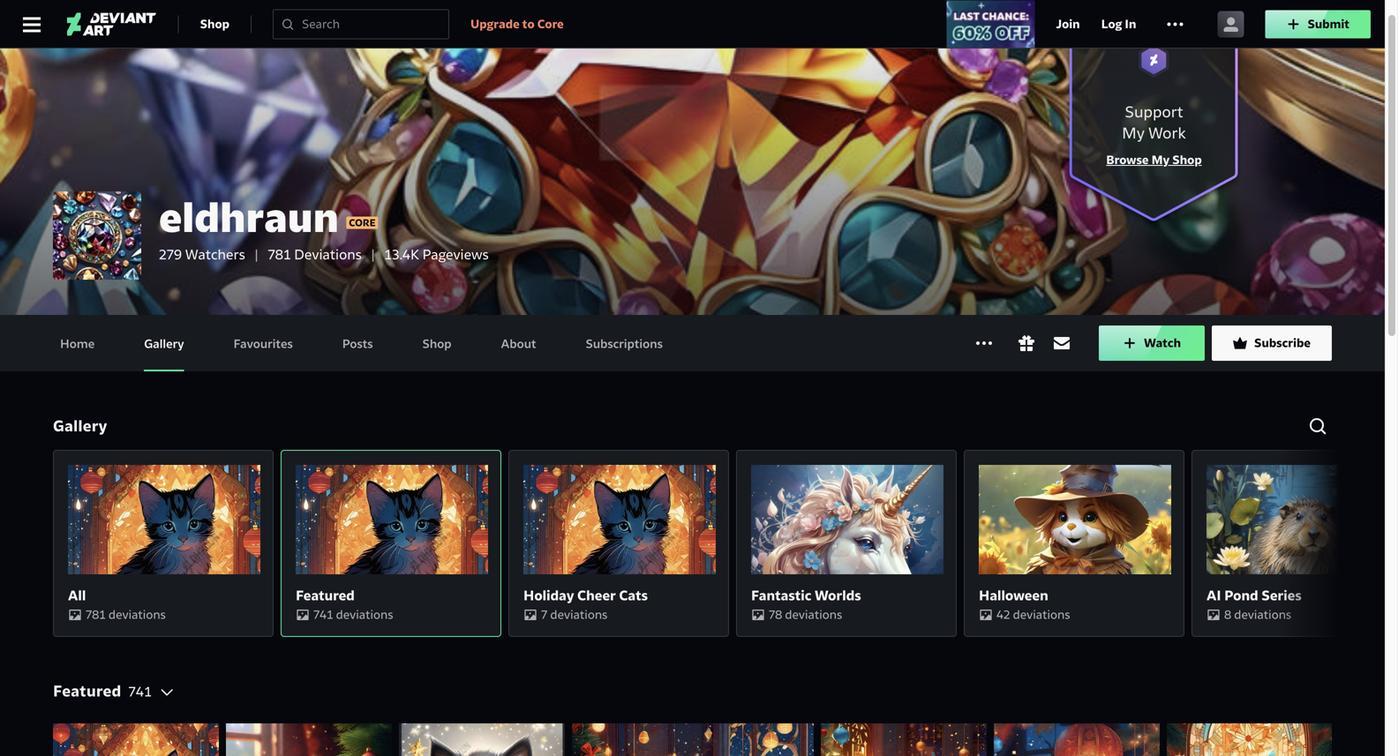 Task type: locate. For each thing, give the bounding box(es) containing it.
2 deviations from the left
[[336, 607, 393, 623]]

1 vertical spatial shop
[[1173, 152, 1202, 168]]

1 horizontal spatial shop link
[[423, 315, 452, 372]]

join
[[1057, 16, 1081, 32]]

0 horizontal spatial 741
[[129, 683, 152, 701]]

my for support
[[1122, 123, 1145, 143]]

0 horizontal spatial shop link
[[200, 10, 230, 38]]

1 horizontal spatial my
[[1152, 152, 1170, 168]]

favourites
[[234, 336, 293, 352]]

0 horizontal spatial featured
[[53, 682, 121, 702]]

holiday cheer cats 4 image
[[572, 724, 814, 757]]

2 horizontal spatial shop
[[1173, 152, 1202, 168]]

upgrade
[[471, 16, 520, 32]]

deviations
[[109, 607, 166, 623], [336, 607, 393, 623], [551, 607, 608, 623], [785, 607, 843, 623], [1013, 607, 1071, 623], [1235, 607, 1292, 623]]

1 vertical spatial featured
[[53, 682, 121, 702]]

1 horizontal spatial 781
[[268, 246, 291, 264]]

core member image
[[346, 214, 379, 229]]

0 horizontal spatial gallery
[[53, 416, 107, 436]]

781 for 781 deviations
[[86, 607, 106, 623]]

my up "browse"
[[1122, 123, 1145, 143]]

1 vertical spatial 781
[[86, 607, 106, 623]]

pond
[[1225, 587, 1259, 605]]

8 deviations
[[1225, 607, 1292, 623]]

coypu in a pond image
[[1207, 465, 1399, 575]]

my
[[1122, 123, 1145, 143], [1152, 152, 1170, 168]]

279
[[159, 246, 182, 264]]

1 horizontal spatial gallery
[[144, 336, 184, 352]]

0 vertical spatial featured
[[296, 587, 355, 605]]

6 deviations from the left
[[1235, 607, 1292, 623]]

shop
[[200, 16, 230, 32], [1173, 152, 1202, 168], [423, 336, 452, 352]]

featured up 741 deviations
[[296, 587, 355, 605]]

holiday cheer cats 7 image for all
[[68, 465, 261, 575]]

42 deviations
[[997, 607, 1071, 623]]

0 horizontal spatial my
[[1122, 123, 1145, 143]]

gallery right the home
[[144, 336, 184, 352]]

support
[[1125, 102, 1184, 122]]

13.4k pageviews
[[385, 246, 489, 264]]

5 deviations from the left
[[1013, 607, 1071, 623]]

13.4k
[[385, 246, 419, 264]]

deviations
[[294, 246, 362, 264]]

browse my shop
[[1107, 152, 1202, 168]]

0 vertical spatial shop link
[[200, 10, 230, 38]]

in
[[1125, 16, 1137, 32]]

pageviews
[[423, 246, 489, 264]]

78
[[769, 607, 783, 623]]

home link
[[60, 315, 95, 372]]

Search text field
[[302, 15, 442, 33]]

0 horizontal spatial shop
[[200, 16, 230, 32]]

1 deviations from the left
[[109, 607, 166, 623]]

781 left deviations
[[268, 246, 291, 264]]

my inside support my work
[[1122, 123, 1145, 143]]

2 vertical spatial shop
[[423, 336, 452, 352]]

0 vertical spatial my
[[1122, 123, 1145, 143]]

8
[[1225, 607, 1232, 623]]

featured for featured
[[296, 587, 355, 605]]

about link
[[501, 315, 536, 372]]

1 horizontal spatial featured
[[296, 587, 355, 605]]

gallery down the home
[[53, 416, 107, 436]]

gallery
[[144, 336, 184, 352], [53, 416, 107, 436]]

deviations for halloween
[[1013, 607, 1071, 623]]

1 vertical spatial 741
[[129, 683, 152, 701]]

featured down 781 deviations
[[53, 682, 121, 702]]

subscribe link
[[1212, 326, 1333, 361]]

0 horizontal spatial 781
[[86, 607, 106, 623]]

home
[[60, 336, 95, 352]]

to
[[523, 16, 535, 32]]

fantastic worlds
[[751, 587, 862, 605]]

741
[[313, 607, 333, 623], [129, 683, 152, 701]]

featured
[[296, 587, 355, 605], [53, 682, 121, 702]]

posts
[[342, 336, 373, 352]]

cats
[[619, 587, 648, 605]]

banner
[[0, 0, 1386, 49]]

my down work
[[1152, 152, 1170, 168]]

4 deviations from the left
[[785, 607, 843, 623]]

1 horizontal spatial shop
[[423, 336, 452, 352]]

0 vertical spatial 781
[[268, 246, 291, 264]]

1 horizontal spatial 741
[[313, 607, 333, 623]]

shop link inside banner
[[200, 10, 230, 38]]

deviations for featured
[[336, 607, 393, 623]]

shop link
[[200, 10, 230, 38], [423, 315, 452, 372]]

781 down all
[[86, 607, 106, 623]]

1 vertical spatial my
[[1152, 152, 1170, 168]]

upgrade to core
[[471, 16, 564, 32]]

3 deviations from the left
[[551, 607, 608, 623]]

holiday cheer cats 7 image
[[68, 465, 261, 575], [296, 465, 488, 575], [524, 465, 716, 575], [53, 724, 219, 757]]

series
[[1262, 587, 1302, 605]]

781
[[268, 246, 291, 264], [86, 607, 106, 623]]

0 vertical spatial 741
[[313, 607, 333, 623]]

gallery link
[[144, 315, 184, 372]]

1 vertical spatial shop link
[[423, 315, 452, 372]]

featured for featured 741
[[53, 682, 121, 702]]

holiday cheer cats 5 image
[[399, 724, 565, 757]]



Task type: vqa. For each thing, say whether or not it's contained in the screenshot.
the browse my shop link
yes



Task type: describe. For each thing, give the bounding box(es) containing it.
cheer
[[578, 587, 616, 605]]

all
[[68, 587, 86, 605]]

log
[[1102, 16, 1123, 32]]

holiday cheer cats
[[524, 587, 648, 605]]

1 vertical spatial gallery
[[53, 416, 107, 436]]

my for browse
[[1152, 152, 1170, 168]]

781 for 781 deviations
[[268, 246, 291, 264]]

42
[[997, 607, 1011, 623]]

halloween
[[979, 587, 1049, 605]]

deviations for ai pond series
[[1235, 607, 1292, 623]]

favourites link
[[234, 315, 293, 372]]

741 inside featured 741
[[129, 683, 152, 701]]

about
[[501, 336, 536, 352]]

781 deviations
[[268, 246, 362, 264]]

log in
[[1102, 16, 1137, 32]]

worlds
[[815, 587, 862, 605]]

watch button
[[1099, 326, 1205, 361]]

submit button
[[1266, 10, 1371, 38]]

banner containing shop
[[0, 0, 1386, 49]]

watchers
[[185, 246, 245, 264]]

78 deviations
[[769, 607, 843, 623]]

eldhraun's avatar image
[[53, 192, 141, 280]]

core
[[538, 16, 564, 32]]

holiday cheer cats 6 image
[[226, 724, 392, 757]]

ai
[[1207, 587, 1222, 605]]

holiday cheer cats 7 image for featured
[[296, 465, 488, 575]]

holiday cheer cats 7 image for holiday cheer cats
[[524, 465, 716, 575]]

holiday cheer cats 3 image
[[821, 724, 987, 757]]

deviations for fantastic worlds
[[785, 607, 843, 623]]

holiday cheer cats 2 image
[[994, 724, 1160, 757]]

deviations for holiday cheer cats
[[551, 607, 608, 623]]

featured 741
[[53, 682, 152, 702]]

work
[[1149, 123, 1187, 143]]

scarecrow image
[[979, 465, 1172, 575]]

browse my shop link
[[1107, 152, 1202, 168]]

deviations for all
[[109, 607, 166, 623]]

fantastic
[[751, 587, 812, 605]]

log in link
[[1102, 14, 1137, 35]]

741 deviations
[[313, 607, 393, 623]]

7 deviations
[[541, 607, 608, 623]]

holiday
[[524, 587, 574, 605]]

7
[[541, 607, 548, 623]]

submit
[[1308, 16, 1350, 32]]

0 vertical spatial gallery
[[144, 336, 184, 352]]

subscribe
[[1255, 336, 1311, 351]]

holiday cheer cats 1 image
[[1167, 724, 1333, 757]]

279 watchers
[[159, 246, 245, 264]]

ai pond series
[[1207, 587, 1302, 605]]

upgrade to core link
[[471, 14, 564, 35]]

781 deviations
[[86, 607, 166, 623]]

posts link
[[342, 315, 373, 372]]

0 vertical spatial shop
[[200, 16, 230, 32]]

unicorn (open) image
[[751, 465, 944, 575]]

join link
[[1057, 14, 1081, 35]]

support my work
[[1122, 102, 1187, 143]]

watch
[[1144, 336, 1182, 351]]

subscriptions
[[586, 336, 663, 352]]

subscriptions link
[[586, 315, 663, 372]]

browse
[[1107, 152, 1149, 168]]



